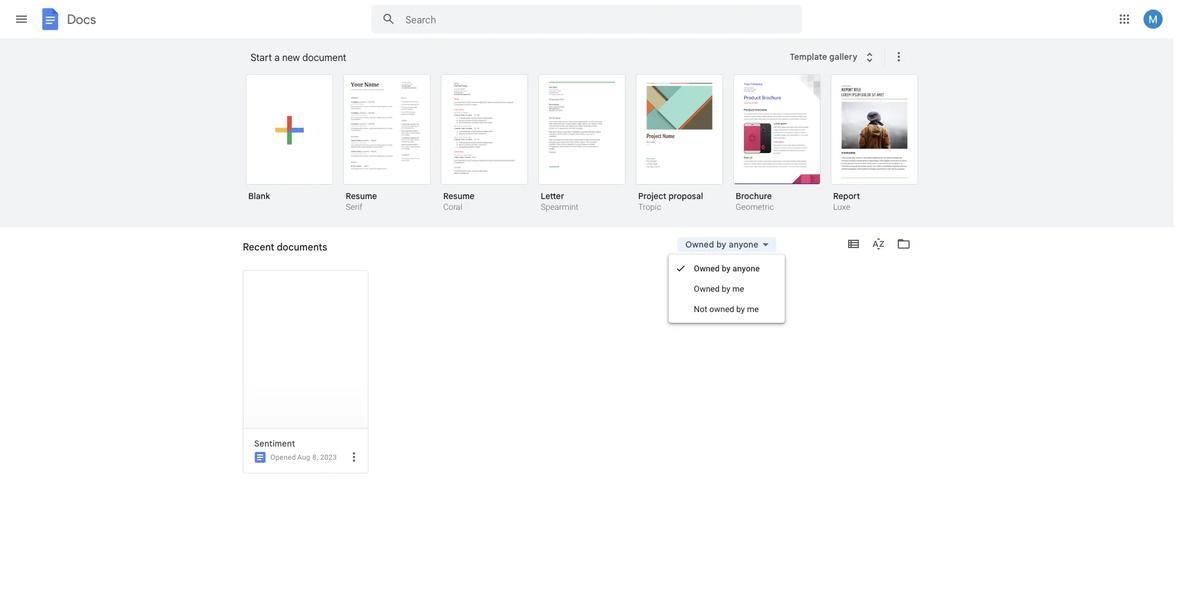Task type: vqa. For each thing, say whether or not it's contained in the screenshot.
THE NOT
yes



Task type: describe. For each thing, give the bounding box(es) containing it.
owned
[[710, 304, 734, 314]]

2 recent documents from the top
[[243, 246, 317, 256]]

aug
[[297, 454, 310, 462]]

recent inside recent documents heading
[[243, 241, 274, 253]]

blank
[[248, 191, 270, 201]]

project proposal tropic
[[638, 191, 703, 212]]

opened
[[270, 454, 296, 462]]

last opened by me aug 8, 2023 element
[[297, 454, 337, 462]]

menu containing owned by anyone
[[669, 255, 785, 323]]

coral
[[443, 202, 462, 212]]

project proposal option
[[636, 74, 723, 214]]

not owned by me
[[694, 304, 759, 314]]

tropic
[[638, 202, 661, 212]]

opened aug 8, 2023
[[270, 454, 337, 462]]

owned inside dropdown button
[[686, 239, 714, 250]]

Search bar text field
[[406, 14, 772, 26]]

start a new document heading
[[251, 38, 782, 77]]

luxe
[[833, 202, 851, 212]]

report
[[833, 191, 860, 201]]

8,
[[312, 454, 318, 462]]

main menu image
[[14, 12, 29, 26]]

report option
[[831, 74, 918, 214]]

resume serif
[[346, 191, 377, 212]]

brochure geometric
[[736, 191, 774, 212]]

gallery
[[830, 52, 858, 62]]

blank option
[[246, 74, 333, 210]]

2023
[[320, 454, 337, 462]]

not
[[694, 304, 708, 314]]

anyone inside dropdown button
[[729, 239, 759, 250]]

sentiment
[[254, 439, 295, 449]]

by inside dropdown button
[[717, 239, 727, 250]]

letter
[[541, 191, 564, 201]]

documents inside heading
[[277, 241, 327, 253]]



Task type: locate. For each thing, give the bounding box(es) containing it.
anyone down owned by anyone dropdown button
[[733, 264, 760, 273]]

1 horizontal spatial resume
[[443, 191, 475, 201]]

start
[[251, 51, 272, 63]]

template gallery
[[790, 52, 858, 62]]

1 vertical spatial owned by anyone
[[694, 264, 760, 273]]

letter spearmint
[[541, 191, 579, 212]]

2 recent from the top
[[243, 246, 270, 256]]

brochure option
[[734, 74, 821, 214]]

1 vertical spatial anyone
[[733, 264, 760, 273]]

owned by anyone inside menu
[[694, 264, 760, 273]]

0 vertical spatial me
[[733, 284, 744, 294]]

proposal
[[669, 191, 703, 201]]

start a new document
[[251, 51, 346, 63]]

project
[[638, 191, 667, 201]]

1 vertical spatial owned
[[694, 264, 720, 273]]

geometric
[[736, 202, 774, 212]]

2 resume from the left
[[443, 191, 475, 201]]

resume coral
[[443, 191, 475, 212]]

me up not owned by me
[[733, 284, 744, 294]]

2 vertical spatial owned
[[694, 284, 720, 294]]

by
[[717, 239, 727, 250], [722, 264, 731, 273], [722, 284, 731, 294], [737, 304, 745, 314]]

document
[[302, 51, 346, 63]]

recent documents heading
[[243, 227, 327, 266]]

me right owned
[[747, 304, 759, 314]]

sentiment google docs element
[[254, 439, 363, 449]]

1 resume option from the left
[[343, 74, 431, 214]]

sentiment option
[[240, 270, 369, 597]]

docs
[[67, 11, 96, 27]]

resume for resume serif
[[346, 191, 377, 201]]

spearmint
[[541, 202, 579, 212]]

brochure
[[736, 191, 772, 201]]

anyone down geometric on the top right of page
[[729, 239, 759, 250]]

0 vertical spatial anyone
[[729, 239, 759, 250]]

me
[[733, 284, 744, 294], [747, 304, 759, 314]]

search image
[[377, 7, 401, 31]]

letter option
[[538, 74, 626, 214]]

owned by anyone
[[686, 239, 759, 250], [694, 264, 760, 273]]

None search field
[[372, 5, 802, 34]]

more actions. image
[[890, 50, 906, 64]]

resume for resume coral
[[443, 191, 475, 201]]

2 resume option from the left
[[441, 74, 528, 214]]

serif
[[346, 202, 363, 212]]

documents
[[277, 241, 327, 253], [273, 246, 317, 256]]

template
[[790, 52, 827, 62]]

docs link
[[38, 7, 96, 34]]

1 horizontal spatial resume option
[[441, 74, 528, 214]]

resume option
[[343, 74, 431, 214], [441, 74, 528, 214]]

1 recent documents from the top
[[243, 241, 327, 253]]

0 vertical spatial owned
[[686, 239, 714, 250]]

resume up coral
[[443, 191, 475, 201]]

anyone inside menu
[[733, 264, 760, 273]]

1 resume from the left
[[346, 191, 377, 201]]

0 horizontal spatial resume option
[[343, 74, 431, 214]]

owned by anyone inside dropdown button
[[686, 239, 759, 250]]

0 horizontal spatial me
[[733, 284, 744, 294]]

owned
[[686, 239, 714, 250], [694, 264, 720, 273], [694, 284, 720, 294]]

resume up serif
[[346, 191, 377, 201]]

1 recent from the top
[[243, 241, 274, 253]]

recent documents
[[243, 241, 327, 253], [243, 246, 317, 256]]

new
[[282, 51, 300, 63]]

template gallery button
[[782, 46, 885, 68]]

menu
[[669, 255, 785, 323]]

0 horizontal spatial resume
[[346, 191, 377, 201]]

a
[[274, 51, 280, 63]]

0 vertical spatial owned by anyone
[[686, 239, 759, 250]]

resume
[[346, 191, 377, 201], [443, 191, 475, 201]]

anyone
[[729, 239, 759, 250], [733, 264, 760, 273]]

owned by me
[[694, 284, 744, 294]]

list box
[[246, 72, 934, 228]]

recent
[[243, 241, 274, 253], [243, 246, 270, 256]]

1 horizontal spatial me
[[747, 304, 759, 314]]

1 vertical spatial me
[[747, 304, 759, 314]]

report luxe
[[833, 191, 860, 212]]

owned by anyone button
[[678, 238, 777, 252]]

list box containing blank
[[246, 72, 934, 228]]



